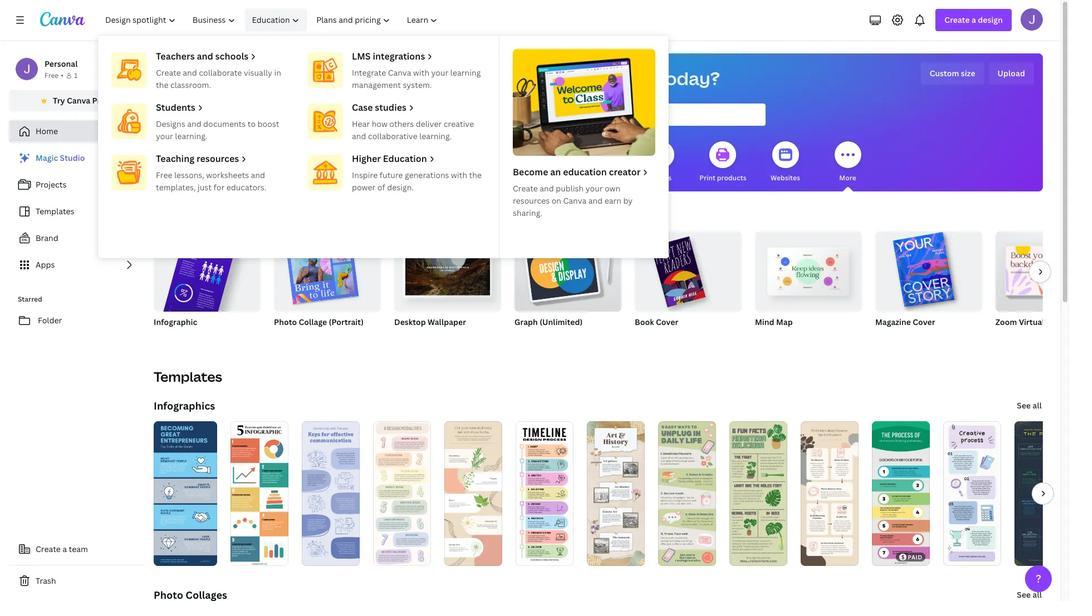 Task type: vqa. For each thing, say whether or not it's contained in the screenshot.
footage, on the top
no



Task type: describe. For each thing, give the bounding box(es) containing it.
custom
[[930, 68, 959, 79]]

and inside create and collaborate visually in the classroom.
[[183, 67, 197, 78]]

for you
[[337, 173, 361, 183]]

and inside designs and documents to boost your learning.
[[187, 119, 201, 129]]

integrate canva with your learning management system.
[[352, 67, 481, 90]]

folder link
[[9, 310, 145, 332]]

•
[[61, 71, 63, 80]]

in inside create and collaborate visually in the classroom.
[[274, 67, 281, 78]]

infographic 800 × 2000 px
[[154, 317, 201, 341]]

templates link
[[9, 200, 145, 223]]

personal
[[45, 58, 78, 69]]

the inside create and collaborate visually in the classroom.
[[156, 80, 168, 90]]

infographics link
[[154, 399, 215, 413]]

and inside free lessons, worksheets and templates, just for educators.
[[251, 170, 265, 180]]

11
[[891, 331, 899, 341]]

8.5 × 11 in button
[[875, 331, 917, 342]]

creator
[[609, 166, 641, 178]]

group for desktop wallpaper
[[394, 232, 501, 312]]

studies
[[375, 101, 406, 114]]

hear how others deliver creative and collaborative learning.
[[352, 119, 474, 141]]

trash
[[36, 576, 56, 586]]

infographic
[[154, 317, 197, 327]]

size
[[961, 68, 975, 79]]

brand link
[[9, 227, 145, 249]]

see all for second see all link from the top
[[1017, 590, 1042, 600]]

social media
[[578, 173, 619, 183]]

team
[[69, 544, 88, 555]]

presentations
[[513, 173, 559, 183]]

cover for book cover
[[656, 317, 678, 327]]

(portrait)
[[329, 317, 364, 327]]

more button
[[834, 134, 861, 192]]

designs and documents to boost your learning.
[[156, 119, 279, 141]]

canva for with
[[388, 67, 411, 78]]

magazine cover 8.5 × 11 in
[[875, 317, 935, 341]]

all for 1st see all link from the top of the page
[[1033, 400, 1042, 411]]

a for design
[[972, 14, 976, 25]]

by
[[623, 195, 633, 206]]

see for second see all link from the top
[[1017, 590, 1031, 600]]

a for team
[[63, 544, 67, 555]]

and inside hear how others deliver creative and collaborative learning.
[[352, 131, 366, 141]]

pro
[[92, 95, 105, 106]]

integrations
[[373, 50, 425, 62]]

education menu
[[98, 36, 669, 258]]

800
[[154, 331, 167, 341]]

your inside designs and documents to boost your learning.
[[156, 131, 173, 141]]

photo
[[274, 317, 297, 327]]

try
[[53, 95, 65, 106]]

create and collaborate visually in the classroom.
[[156, 67, 281, 90]]

become an education creator
[[513, 166, 641, 178]]

cover for magazine cover 8.5 × 11 in
[[913, 317, 935, 327]]

group for mind map
[[755, 227, 862, 312]]

with inside integrate canva with your learning management system.
[[413, 67, 429, 78]]

more
[[839, 173, 856, 183]]

photo collage (portrait) group
[[274, 232, 381, 342]]

(unlimited)
[[540, 317, 583, 327]]

videos button
[[647, 134, 674, 192]]

free lessons, worksheets and templates, just for educators.
[[156, 170, 266, 193]]

apps
[[36, 259, 55, 270]]

whiteboards button
[[453, 134, 494, 192]]

create for create and publish your own resources on canva and earn by sharing.
[[513, 183, 538, 194]]

what
[[477, 66, 524, 90]]

publish
[[556, 183, 584, 194]]

and up collaborate
[[197, 50, 213, 62]]

print products
[[700, 173, 747, 183]]

on
[[552, 195, 561, 206]]

create a design
[[945, 14, 1003, 25]]

docs
[[403, 173, 419, 183]]

education inside education popup button
[[252, 14, 290, 25]]

docs button
[[398, 134, 425, 192]]

upload
[[998, 68, 1025, 79]]

group for graph (unlimited)
[[515, 232, 621, 312]]

presentations button
[[513, 134, 559, 192]]

case
[[352, 101, 373, 114]]

group for book cover
[[635, 227, 742, 312]]

1 see all link from the top
[[1016, 395, 1043, 417]]

higher education
[[352, 153, 427, 165]]

free for free •
[[45, 71, 59, 80]]

creative
[[444, 119, 474, 129]]

social media button
[[578, 134, 619, 192]]

others
[[389, 119, 414, 129]]

print products button
[[700, 134, 747, 192]]

group for photo collage (portrait)
[[274, 232, 381, 312]]

wallpaper
[[428, 317, 466, 327]]

graph (unlimited)
[[515, 317, 583, 327]]

you inside button
[[349, 173, 361, 183]]

an
[[550, 166, 561, 178]]

canva for pro
[[67, 95, 90, 106]]

all for second see all link from the top
[[1033, 590, 1042, 600]]

see all for 1st see all link from the top of the page
[[1017, 400, 1042, 411]]

800 × 2000 px button
[[154, 331, 212, 342]]

teachers and schools
[[156, 50, 249, 62]]

try canva pro
[[53, 95, 105, 106]]

free for free lessons, worksheets and templates, just for educators.
[[156, 170, 172, 180]]

for you button
[[335, 134, 362, 192]]

0 vertical spatial you
[[560, 66, 593, 90]]

how
[[372, 119, 388, 129]]

folder button
[[9, 310, 145, 332]]

create for create and collaborate visually in the classroom.
[[156, 67, 181, 78]]

infographic group
[[152, 224, 261, 366]]

templates inside list
[[36, 206, 74, 217]]

learning. inside hear how others deliver creative and collaborative learning.
[[419, 131, 452, 141]]

higher
[[352, 153, 381, 165]]

hear
[[352, 119, 370, 129]]

your for become an education creator
[[586, 183, 603, 194]]

canva inside create and publish your own resources on canva and earn by sharing.
[[563, 195, 587, 206]]

for
[[214, 182, 225, 193]]

generations
[[405, 170, 449, 180]]

top level navigation element
[[98, 9, 669, 258]]

free •
[[45, 71, 63, 80]]

social
[[578, 173, 597, 183]]

graph
[[515, 317, 538, 327]]

education
[[563, 166, 607, 178]]

0 vertical spatial resources
[[197, 153, 239, 165]]

to
[[248, 119, 256, 129]]

2 see all link from the top
[[1016, 584, 1043, 601]]

magazine
[[875, 317, 911, 327]]

inspire
[[352, 170, 378, 180]]

2000
[[174, 331, 191, 341]]

create a design button
[[936, 9, 1012, 31]]



Task type: locate. For each thing, give the bounding box(es) containing it.
× inside infographic 800 × 2000 px
[[169, 331, 172, 341]]

in right 11
[[900, 331, 906, 341]]

1 vertical spatial see all link
[[1016, 584, 1043, 601]]

zoom virtual background group
[[996, 232, 1069, 342]]

learning. inside designs and documents to boost your learning.
[[175, 131, 207, 141]]

0 horizontal spatial templates
[[36, 206, 74, 217]]

8.5
[[875, 331, 885, 341]]

0 horizontal spatial your
[[156, 131, 173, 141]]

1 horizontal spatial free
[[156, 170, 172, 180]]

0 horizontal spatial ×
[[169, 331, 172, 341]]

the inside inspire future generations with the power of design.
[[469, 170, 482, 180]]

desktop
[[394, 317, 426, 327]]

0 horizontal spatial the
[[156, 80, 168, 90]]

a
[[972, 14, 976, 25], [63, 544, 67, 555]]

0 vertical spatial your
[[431, 67, 448, 78]]

× right 800
[[169, 331, 172, 341]]

boost
[[258, 119, 279, 129]]

0 vertical spatial all
[[1033, 400, 1042, 411]]

0 vertical spatial education
[[252, 14, 290, 25]]

educators.
[[226, 182, 266, 193]]

1 horizontal spatial canva
[[388, 67, 411, 78]]

desktop wallpaper group
[[394, 232, 501, 342]]

2 see all from the top
[[1017, 590, 1042, 600]]

free inside free lessons, worksheets and templates, just for educators.
[[156, 170, 172, 180]]

and
[[197, 50, 213, 62], [183, 67, 197, 78], [187, 119, 201, 129], [352, 131, 366, 141], [251, 170, 265, 180], [540, 183, 554, 194], [588, 195, 603, 206]]

in
[[274, 67, 281, 78], [900, 331, 906, 341]]

a inside dropdown button
[[972, 14, 976, 25]]

education inside education menu
[[383, 153, 427, 165]]

create for create a design
[[945, 14, 970, 25]]

the up students
[[156, 80, 168, 90]]

canva inside integrate canva with your learning management system.
[[388, 67, 411, 78]]

in right 'visually'
[[274, 67, 281, 78]]

group for zoom virtual backgr
[[996, 232, 1069, 312]]

media
[[599, 173, 619, 183]]

system.
[[403, 80, 432, 90]]

see
[[1017, 400, 1031, 411], [1017, 590, 1031, 600]]

0 horizontal spatial free
[[45, 71, 59, 80]]

learning
[[450, 67, 481, 78]]

visually
[[244, 67, 272, 78]]

list containing magic studio
[[9, 147, 145, 276]]

resources up worksheets
[[197, 153, 239, 165]]

cover right "book"
[[656, 317, 678, 327]]

photo collage (portrait)
[[274, 317, 364, 327]]

create up 'custom size'
[[945, 14, 970, 25]]

2 vertical spatial canva
[[563, 195, 587, 206]]

see all link
[[1016, 395, 1043, 417], [1016, 584, 1043, 601]]

cover right "magazine"
[[913, 317, 935, 327]]

1 see from the top
[[1017, 400, 1031, 411]]

starred
[[18, 295, 42, 304]]

1 cover from the left
[[656, 317, 678, 327]]

studio
[[60, 153, 85, 163]]

1 vertical spatial free
[[156, 170, 172, 180]]

free left "•"
[[45, 71, 59, 80]]

videos
[[650, 173, 672, 183]]

see for 1st see all link from the top of the page
[[1017, 400, 1031, 411]]

create inside create and publish your own resources on canva and earn by sharing.
[[513, 183, 538, 194]]

documents
[[203, 119, 246, 129]]

your down designs
[[156, 131, 173, 141]]

create and publish your own resources on canva and earn by sharing.
[[513, 183, 633, 218]]

collage
[[299, 317, 327, 327]]

infographics
[[154, 399, 215, 413]]

group for infographic
[[152, 224, 261, 366]]

1 horizontal spatial cover
[[913, 317, 935, 327]]

lessons,
[[174, 170, 204, 180]]

free up templates,
[[156, 170, 172, 180]]

and up educators.
[[251, 170, 265, 180]]

0 horizontal spatial in
[[274, 67, 281, 78]]

group
[[152, 224, 261, 366], [635, 227, 742, 312], [755, 227, 862, 312], [875, 227, 982, 312], [274, 232, 381, 312], [394, 232, 501, 312], [515, 232, 621, 312], [996, 232, 1069, 312]]

0 horizontal spatial cover
[[656, 317, 678, 327]]

0 vertical spatial a
[[972, 14, 976, 25]]

1 horizontal spatial you
[[560, 66, 593, 90]]

1 learning. from the left
[[175, 131, 207, 141]]

a up size
[[972, 14, 976, 25]]

1 horizontal spatial resources
[[513, 195, 550, 206]]

projects link
[[9, 174, 145, 196]]

case studies
[[352, 101, 406, 114]]

group for magazine cover
[[875, 227, 982, 312]]

list
[[9, 147, 145, 276]]

create inside create and collaborate visually in the classroom.
[[156, 67, 181, 78]]

jacob simon image
[[1021, 8, 1043, 31]]

design left jacob simon icon
[[978, 14, 1003, 25]]

mind
[[755, 317, 774, 327]]

1 horizontal spatial education
[[383, 153, 427, 165]]

upload button
[[989, 62, 1034, 85]]

future
[[380, 170, 403, 180]]

zoom virtual backgr
[[996, 317, 1069, 327]]

lms integrations
[[352, 50, 425, 62]]

projects
[[36, 179, 67, 190]]

0 vertical spatial templates
[[36, 206, 74, 217]]

magic studio
[[36, 153, 85, 163]]

1 vertical spatial the
[[469, 170, 482, 180]]

you
[[560, 66, 593, 90], [349, 173, 361, 183]]

and down presentations
[[540, 183, 554, 194]]

lms
[[352, 50, 371, 62]]

0 horizontal spatial you
[[349, 173, 361, 183]]

book cover
[[635, 317, 678, 327]]

a left team
[[63, 544, 67, 555]]

1 vertical spatial you
[[349, 173, 361, 183]]

1 vertical spatial a
[[63, 544, 67, 555]]

0 vertical spatial see
[[1017, 400, 1031, 411]]

teaching
[[156, 153, 194, 165]]

earn
[[605, 195, 621, 206]]

1 horizontal spatial learning.
[[419, 131, 452, 141]]

custom size button
[[921, 62, 984, 85]]

2 horizontal spatial your
[[586, 183, 603, 194]]

canva down publish
[[563, 195, 587, 206]]

of
[[377, 182, 385, 193]]

1 horizontal spatial with
[[451, 170, 467, 180]]

2 cover from the left
[[913, 317, 935, 327]]

try canva pro button
[[9, 90, 145, 111]]

in inside magazine cover 8.5 × 11 in
[[900, 331, 906, 341]]

your down social media
[[586, 183, 603, 194]]

apps link
[[9, 254, 145, 276]]

websites
[[771, 173, 800, 183]]

and left earn
[[588, 195, 603, 206]]

0 vertical spatial design
[[978, 14, 1003, 25]]

1 all from the top
[[1033, 400, 1042, 411]]

× left 11
[[887, 331, 890, 341]]

1 vertical spatial canva
[[67, 95, 90, 106]]

1 vertical spatial templates
[[154, 368, 222, 386]]

websites button
[[771, 134, 800, 192]]

teachers
[[156, 50, 195, 62]]

templates down the projects
[[36, 206, 74, 217]]

0 vertical spatial with
[[413, 67, 429, 78]]

0 vertical spatial free
[[45, 71, 59, 80]]

education up 'visually'
[[252, 14, 290, 25]]

become
[[513, 166, 548, 178]]

cover inside "group"
[[656, 317, 678, 327]]

0 vertical spatial the
[[156, 80, 168, 90]]

1 horizontal spatial in
[[900, 331, 906, 341]]

canva right try
[[67, 95, 90, 106]]

1 horizontal spatial design
[[978, 14, 1003, 25]]

canva
[[388, 67, 411, 78], [67, 95, 90, 106], [563, 195, 587, 206]]

education up 'docs'
[[383, 153, 427, 165]]

learning.
[[175, 131, 207, 141], [419, 131, 452, 141]]

canva down integrations
[[388, 67, 411, 78]]

0 vertical spatial see all link
[[1016, 395, 1043, 417]]

create a team button
[[9, 538, 145, 561]]

trash link
[[9, 570, 145, 592]]

create inside button
[[36, 544, 61, 555]]

2 × from the left
[[887, 331, 890, 341]]

resources up sharing.
[[513, 195, 550, 206]]

deliver
[[416, 119, 442, 129]]

2 learning. from the left
[[419, 131, 452, 141]]

1 vertical spatial resources
[[513, 195, 550, 206]]

1 vertical spatial all
[[1033, 590, 1042, 600]]

your inside create and publish your own resources on canva and earn by sharing.
[[586, 183, 603, 194]]

and up classroom.
[[183, 67, 197, 78]]

mind map group
[[755, 227, 862, 342]]

create down presentations
[[513, 183, 538, 194]]

0 horizontal spatial learning.
[[175, 131, 207, 141]]

products
[[717, 173, 747, 183]]

students
[[156, 101, 195, 114]]

with right "generations"
[[451, 170, 467, 180]]

cover
[[656, 317, 678, 327], [913, 317, 935, 327]]

0 horizontal spatial a
[[63, 544, 67, 555]]

canva inside button
[[67, 95, 90, 106]]

1 horizontal spatial ×
[[887, 331, 890, 341]]

learning. up teaching resources
[[175, 131, 207, 141]]

1 × from the left
[[169, 331, 172, 341]]

and right designs
[[187, 119, 201, 129]]

worksheets
[[206, 170, 249, 180]]

2 horizontal spatial canva
[[563, 195, 587, 206]]

a inside button
[[63, 544, 67, 555]]

virtual
[[1019, 317, 1044, 327]]

0 horizontal spatial with
[[413, 67, 429, 78]]

1 vertical spatial see all
[[1017, 590, 1042, 600]]

magic studio link
[[9, 147, 145, 169]]

resources inside create and publish your own resources on canva and earn by sharing.
[[513, 195, 550, 206]]

2 see from the top
[[1017, 590, 1031, 600]]

create for create a team
[[36, 544, 61, 555]]

graph (unlimited) group
[[515, 232, 621, 342]]

× inside magazine cover 8.5 × 11 in
[[887, 331, 890, 341]]

create down teachers
[[156, 67, 181, 78]]

0 horizontal spatial resources
[[197, 153, 239, 165]]

power
[[352, 182, 376, 193]]

1 vertical spatial education
[[383, 153, 427, 165]]

and down hear
[[352, 131, 366, 141]]

with inside inspire future generations with the power of design.
[[451, 170, 467, 180]]

magazine cover group
[[875, 227, 982, 342]]

whiteboards
[[453, 173, 494, 183]]

learning. down deliver
[[419, 131, 452, 141]]

1 vertical spatial see
[[1017, 590, 1031, 600]]

design
[[978, 14, 1003, 25], [597, 66, 654, 90]]

1 horizontal spatial your
[[431, 67, 448, 78]]

2 vertical spatial your
[[586, 183, 603, 194]]

today?
[[657, 66, 720, 90]]

you right for
[[349, 173, 361, 183]]

book cover group
[[635, 227, 742, 342]]

custom size
[[930, 68, 975, 79]]

1 horizontal spatial a
[[972, 14, 976, 25]]

the
[[156, 80, 168, 90], [469, 170, 482, 180]]

0 vertical spatial in
[[274, 67, 281, 78]]

see all
[[1017, 400, 1042, 411], [1017, 590, 1042, 600]]

create inside dropdown button
[[945, 14, 970, 25]]

design inside dropdown button
[[978, 14, 1003, 25]]

0 horizontal spatial education
[[252, 14, 290, 25]]

print
[[700, 173, 715, 183]]

cover inside magazine cover 8.5 × 11 in
[[913, 317, 935, 327]]

1 vertical spatial design
[[597, 66, 654, 90]]

mind map
[[755, 317, 793, 327]]

create a team
[[36, 544, 88, 555]]

teaching resources
[[156, 153, 239, 165]]

collaborate
[[199, 67, 242, 78]]

Search search field
[[454, 104, 743, 125]]

with up system.
[[413, 67, 429, 78]]

your up system.
[[431, 67, 448, 78]]

0 horizontal spatial canva
[[67, 95, 90, 106]]

education
[[252, 14, 290, 25], [383, 153, 427, 165]]

create left team
[[36, 544, 61, 555]]

0 vertical spatial see all
[[1017, 400, 1042, 411]]

2 all from the top
[[1033, 590, 1042, 600]]

your for lms integrations
[[431, 67, 448, 78]]

1 horizontal spatial the
[[469, 170, 482, 180]]

design up "search" search box
[[597, 66, 654, 90]]

you right the will
[[560, 66, 593, 90]]

the right "generations"
[[469, 170, 482, 180]]

will
[[528, 66, 556, 90]]

brand
[[36, 233, 58, 243]]

folder
[[38, 315, 62, 326]]

1 see all from the top
[[1017, 400, 1042, 411]]

your inside integrate canva with your learning management system.
[[431, 67, 448, 78]]

templates up infographics link
[[154, 368, 222, 386]]

1 vertical spatial with
[[451, 170, 467, 180]]

1 vertical spatial in
[[900, 331, 906, 341]]

what will you design today?
[[477, 66, 720, 90]]

0 horizontal spatial design
[[597, 66, 654, 90]]

0 vertical spatial canva
[[388, 67, 411, 78]]

design.
[[387, 182, 414, 193]]

None search field
[[431, 104, 765, 126]]

1 vertical spatial your
[[156, 131, 173, 141]]

1 horizontal spatial templates
[[154, 368, 222, 386]]



